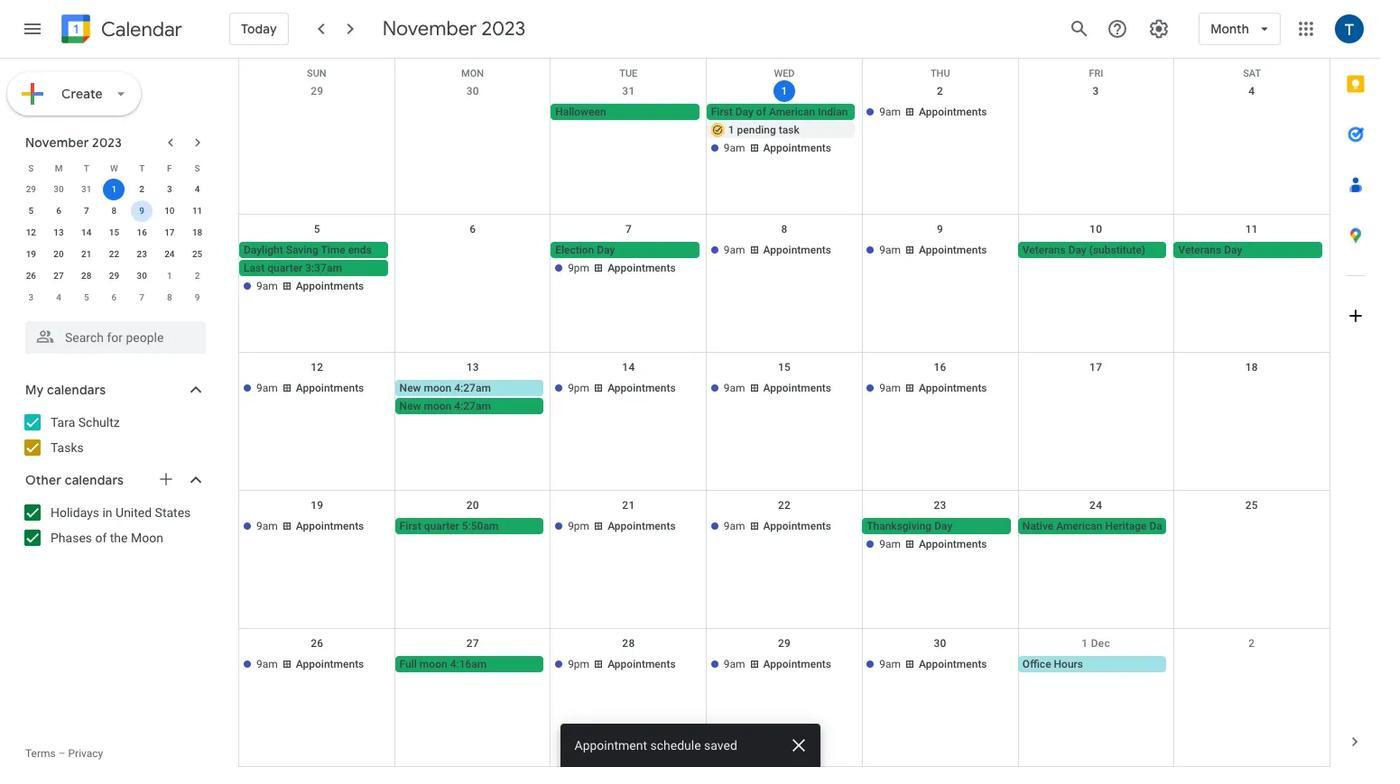 Task type: locate. For each thing, give the bounding box(es) containing it.
2 december element
[[187, 266, 208, 287]]

11 for november 2023
[[192, 206, 203, 216]]

row containing 3
[[17, 287, 211, 309]]

veterans left (substitute)
[[1023, 244, 1066, 257]]

0 vertical spatial 7
[[84, 206, 89, 216]]

24 down 17 element on the top
[[165, 249, 175, 259]]

0 vertical spatial 28
[[81, 271, 92, 281]]

0 horizontal spatial 31
[[81, 184, 92, 194]]

cell containing new moon 4:27am
[[395, 380, 551, 416]]

13 up new moon 4:27am new moon 4:27am
[[467, 361, 480, 374]]

27
[[54, 271, 64, 281], [467, 638, 480, 650]]

t left f
[[139, 163, 145, 173]]

of up 1 pending task at the top right of page
[[757, 106, 767, 118]]

sat
[[1244, 68, 1262, 79]]

23
[[137, 249, 147, 259], [934, 499, 947, 512]]

thanksgiving day button
[[863, 518, 1011, 535]]

11 inside row group
[[192, 206, 203, 216]]

3 december element
[[20, 287, 42, 309]]

indian
[[819, 106, 848, 118]]

2 vertical spatial 3
[[28, 293, 34, 303]]

1 vertical spatial 26
[[311, 638, 324, 650]]

10 up veterans day (substitute) button
[[1090, 223, 1103, 236]]

1 december element
[[159, 266, 181, 287]]

7 up election day button
[[626, 223, 632, 236]]

ends
[[348, 244, 372, 257]]

0 horizontal spatial heritage
[[851, 106, 893, 118]]

7 inside row
[[139, 293, 145, 303]]

american
[[769, 106, 816, 118], [1057, 520, 1103, 533]]

26 inside row group
[[26, 271, 36, 281]]

0 vertical spatial 27
[[54, 271, 64, 281]]

1 down 24 element
[[167, 271, 172, 281]]

1 horizontal spatial 31
[[623, 85, 635, 98]]

1 horizontal spatial 16
[[934, 361, 947, 374]]

20 up first quarter 5:50am button
[[467, 499, 480, 512]]

8
[[112, 206, 117, 216], [782, 223, 788, 236], [167, 293, 172, 303]]

27 element
[[48, 266, 70, 287]]

2 vertical spatial 9
[[195, 293, 200, 303]]

1 9pm from the top
[[568, 262, 590, 275]]

cell containing daylight saving time ends
[[239, 242, 395, 296]]

0 vertical spatial 31
[[623, 85, 635, 98]]

1 vertical spatial 19
[[311, 499, 324, 512]]

18 inside row group
[[192, 228, 203, 238]]

1 horizontal spatial 8
[[167, 293, 172, 303]]

14 inside 14 element
[[81, 228, 92, 238]]

11 inside grid
[[1246, 223, 1259, 236]]

heritage right indian
[[851, 106, 893, 118]]

1 horizontal spatial 9
[[195, 293, 200, 303]]

row containing s
[[17, 157, 211, 179]]

day inside "first day of american indian heritage month" button
[[736, 106, 754, 118]]

1 vertical spatial 2023
[[92, 135, 122, 151]]

0 horizontal spatial 3
[[28, 293, 34, 303]]

2023 up mon
[[482, 16, 526, 42]]

1 for "1, today" element
[[112, 184, 117, 194]]

23 up thanksgiving day button
[[934, 499, 947, 512]]

time
[[321, 244, 346, 257]]

month up sat
[[1211, 21, 1250, 37]]

2 horizontal spatial 6
[[470, 223, 476, 236]]

quarter inside button
[[424, 520, 460, 533]]

21 inside row group
[[81, 249, 92, 259]]

1 inside button
[[729, 124, 735, 136]]

0 vertical spatial american
[[769, 106, 816, 118]]

23 down 16 element
[[137, 249, 147, 259]]

12 inside grid
[[311, 361, 324, 374]]

7 inside grid
[[626, 223, 632, 236]]

first
[[711, 106, 733, 118], [400, 520, 421, 533]]

0 vertical spatial 12
[[26, 228, 36, 238]]

0 vertical spatial 8
[[112, 206, 117, 216]]

24 up "native american heritage day"
[[1090, 499, 1103, 512]]

2 horizontal spatial 7
[[626, 223, 632, 236]]

1 vertical spatial 28
[[623, 638, 635, 650]]

create button
[[7, 72, 141, 116]]

7 for sun
[[626, 223, 632, 236]]

26 for 1 dec
[[311, 638, 324, 650]]

2 vertical spatial 8
[[167, 293, 172, 303]]

11 up veterans day button
[[1246, 223, 1259, 236]]

9 cell
[[128, 201, 156, 222]]

21 element
[[76, 244, 97, 266]]

19 inside row group
[[26, 249, 36, 259]]

4 down sat
[[1249, 85, 1256, 98]]

calendars inside dropdown button
[[47, 382, 106, 398]]

1 horizontal spatial 7
[[139, 293, 145, 303]]

1 horizontal spatial 14
[[623, 361, 635, 374]]

27 for 1
[[54, 271, 64, 281]]

10 for sun
[[1090, 223, 1103, 236]]

0 vertical spatial 25
[[192, 249, 203, 259]]

thanksgiving
[[867, 520, 932, 533]]

1 vertical spatial first
[[400, 520, 421, 533]]

0 horizontal spatial november
[[25, 135, 89, 151]]

9am
[[880, 106, 901, 118], [724, 142, 746, 154], [724, 244, 746, 257], [880, 244, 901, 257], [257, 280, 278, 293], [257, 382, 278, 395], [724, 382, 746, 395], [880, 382, 901, 395], [257, 520, 278, 533], [724, 520, 746, 533], [880, 538, 901, 551], [257, 658, 278, 671], [724, 658, 746, 671], [880, 658, 901, 671]]

0 horizontal spatial veterans
[[1023, 244, 1066, 257]]

first up 1 pending task at the top right of page
[[711, 106, 733, 118]]

19 element
[[20, 244, 42, 266]]

0 horizontal spatial 6
[[56, 206, 61, 216]]

0 horizontal spatial 7
[[84, 206, 89, 216]]

1 for 1 dec
[[1082, 638, 1089, 650]]

9pm for 21
[[568, 520, 590, 533]]

0 vertical spatial november 2023
[[383, 16, 526, 42]]

1 left pending
[[729, 124, 735, 136]]

0 horizontal spatial s
[[28, 163, 34, 173]]

veterans
[[1023, 244, 1066, 257], [1179, 244, 1222, 257]]

22 element
[[103, 244, 125, 266]]

0 vertical spatial 22
[[109, 249, 119, 259]]

0 horizontal spatial of
[[95, 531, 107, 546]]

0 vertical spatial new moon 4:27am button
[[395, 380, 544, 397]]

1 horizontal spatial 6
[[112, 293, 117, 303]]

of left the
[[95, 531, 107, 546]]

row group
[[17, 179, 211, 309]]

1 vertical spatial 16
[[934, 361, 947, 374]]

4 9pm from the top
[[568, 658, 590, 671]]

november 2023 up mon
[[383, 16, 526, 42]]

1 horizontal spatial 23
[[934, 499, 947, 512]]

last quarter 3:37am button
[[239, 260, 388, 276]]

2 horizontal spatial 9
[[938, 223, 944, 236]]

moon for 4:16am
[[420, 658, 448, 671]]

18 element
[[187, 222, 208, 244]]

4 down 27 element
[[56, 293, 61, 303]]

1 horizontal spatial 11
[[1246, 223, 1259, 236]]

veterans right (substitute)
[[1179, 244, 1222, 257]]

privacy link
[[68, 748, 103, 760]]

1 vertical spatial american
[[1057, 520, 1103, 533]]

american right the native
[[1057, 520, 1103, 533]]

day inside thanksgiving day button
[[935, 520, 953, 533]]

day for election day
[[597, 244, 615, 257]]

0 horizontal spatial 11
[[192, 206, 203, 216]]

0 horizontal spatial 19
[[26, 249, 36, 259]]

14
[[81, 228, 92, 238], [623, 361, 635, 374]]

calendars up tara schultz
[[47, 382, 106, 398]]

2 s from the left
[[195, 163, 200, 173]]

3 inside 3 december element
[[28, 293, 34, 303]]

5
[[28, 206, 34, 216], [314, 223, 320, 236], [84, 293, 89, 303]]

26 inside grid
[[311, 638, 324, 650]]

1
[[782, 85, 788, 98], [729, 124, 735, 136], [112, 184, 117, 194], [167, 271, 172, 281], [1082, 638, 1089, 650]]

1 horizontal spatial t
[[139, 163, 145, 173]]

first for first day of american indian heritage month
[[711, 106, 733, 118]]

pending
[[737, 124, 777, 136]]

1 for 1 pending task
[[729, 124, 735, 136]]

appointments
[[919, 106, 988, 118], [764, 142, 832, 154], [764, 244, 832, 257], [919, 244, 988, 257], [608, 262, 676, 275], [296, 280, 364, 293], [296, 382, 364, 395], [608, 382, 676, 395], [764, 382, 832, 395], [919, 382, 988, 395], [296, 520, 364, 533], [608, 520, 676, 533], [764, 520, 832, 533], [919, 538, 988, 551], [296, 658, 364, 671], [608, 658, 676, 671], [764, 658, 832, 671], [919, 658, 988, 671]]

quarter down saving
[[267, 262, 303, 275]]

1 horizontal spatial 20
[[467, 499, 480, 512]]

29 element
[[103, 266, 125, 287]]

s up 29 october element
[[28, 163, 34, 173]]

10 for november 2023
[[165, 206, 175, 216]]

t
[[84, 163, 89, 173], [139, 163, 145, 173]]

full
[[400, 658, 417, 671]]

3 down fri
[[1093, 85, 1100, 98]]

calendars inside "dropdown button"
[[65, 472, 124, 489]]

2 4:27am from the top
[[455, 400, 491, 413]]

3
[[1093, 85, 1100, 98], [167, 184, 172, 194], [28, 293, 34, 303]]

22 inside grid
[[778, 499, 791, 512]]

8 for november 2023
[[112, 206, 117, 216]]

first left 5:50am
[[400, 520, 421, 533]]

16 element
[[131, 222, 153, 244]]

7 down the 31 october element
[[84, 206, 89, 216]]

17 element
[[159, 222, 181, 244]]

day inside veterans day button
[[1225, 244, 1243, 257]]

0 horizontal spatial 8
[[112, 206, 117, 216]]

10
[[165, 206, 175, 216], [1090, 223, 1103, 236]]

american up task
[[769, 106, 816, 118]]

0 horizontal spatial 4
[[56, 293, 61, 303]]

saved
[[705, 739, 738, 753]]

28
[[81, 271, 92, 281], [623, 638, 635, 650]]

16
[[137, 228, 147, 238], [934, 361, 947, 374]]

27 up the full moon 4:16am button
[[467, 638, 480, 650]]

10 up 17 element on the top
[[165, 206, 175, 216]]

20
[[54, 249, 64, 259], [467, 499, 480, 512]]

0 vertical spatial 19
[[26, 249, 36, 259]]

calendars for other calendars
[[65, 472, 124, 489]]

1 horizontal spatial 25
[[1246, 499, 1259, 512]]

1 vertical spatial new moon 4:27am button
[[395, 398, 544, 415]]

today button
[[229, 7, 289, 51]]

1 vertical spatial quarter
[[424, 520, 460, 533]]

new moon 4:27am button
[[395, 380, 544, 397], [395, 398, 544, 415]]

7 down 30 element
[[139, 293, 145, 303]]

day inside veterans day (substitute) button
[[1069, 244, 1087, 257]]

18
[[192, 228, 203, 238], [1246, 361, 1259, 374]]

5 up daylight saving time ends button
[[314, 223, 320, 236]]

2 horizontal spatial 8
[[782, 223, 788, 236]]

month
[[1211, 21, 1250, 37], [895, 106, 927, 118]]

1 vertical spatial 6
[[470, 223, 476, 236]]

moon
[[424, 382, 452, 395], [424, 400, 452, 413], [420, 658, 448, 671]]

other calendars list
[[4, 499, 224, 553]]

28 for 1
[[81, 271, 92, 281]]

3 9pm from the top
[[568, 520, 590, 533]]

row group containing 29
[[17, 179, 211, 309]]

tara
[[51, 415, 75, 430]]

veterans inside button
[[1023, 244, 1066, 257]]

1 horizontal spatial quarter
[[424, 520, 460, 533]]

4
[[1249, 85, 1256, 98], [195, 184, 200, 194], [56, 293, 61, 303]]

1 horizontal spatial 24
[[1090, 499, 1103, 512]]

30
[[467, 85, 480, 98], [54, 184, 64, 194], [137, 271, 147, 281], [934, 638, 947, 650]]

0 horizontal spatial 27
[[54, 271, 64, 281]]

5 down 28 'element'
[[84, 293, 89, 303]]

10 inside grid
[[1090, 223, 1103, 236]]

1 down w
[[112, 184, 117, 194]]

1 vertical spatial 11
[[1246, 223, 1259, 236]]

2 vertical spatial moon
[[420, 658, 448, 671]]

election day button
[[551, 242, 700, 258]]

grid
[[238, 59, 1330, 768]]

heritage
[[851, 106, 893, 118], [1106, 520, 1148, 533]]

1 for 1 december element
[[167, 271, 172, 281]]

28 element
[[76, 266, 97, 287]]

1 vertical spatial new
[[400, 400, 421, 413]]

heritage right the native
[[1106, 520, 1148, 533]]

7 for november 2023
[[84, 206, 89, 216]]

27 inside grid
[[467, 638, 480, 650]]

settings menu image
[[1149, 18, 1171, 40]]

27 down 20 element
[[54, 271, 64, 281]]

3 down 26 element
[[28, 293, 34, 303]]

1 horizontal spatial 26
[[311, 638, 324, 650]]

veterans day (substitute) button
[[1019, 242, 1167, 258]]

calendars
[[47, 382, 106, 398], [65, 472, 124, 489]]

1 horizontal spatial month
[[1211, 21, 1250, 37]]

28 inside 28 'element'
[[81, 271, 92, 281]]

0 horizontal spatial quarter
[[267, 262, 303, 275]]

2 veterans from the left
[[1179, 244, 1222, 257]]

1 cell
[[100, 179, 128, 201]]

november 2023 up "m"
[[25, 135, 122, 151]]

office
[[1023, 658, 1052, 671]]

cell containing thanksgiving day
[[863, 518, 1019, 555]]

2 9pm from the top
[[568, 382, 590, 395]]

13 up 20 element
[[54, 228, 64, 238]]

0 vertical spatial 11
[[192, 206, 203, 216]]

tue
[[620, 68, 638, 79]]

t up the 31 october element
[[84, 163, 89, 173]]

1 horizontal spatial 22
[[778, 499, 791, 512]]

s
[[28, 163, 34, 173], [195, 163, 200, 173]]

calendars for my calendars
[[47, 382, 106, 398]]

2
[[938, 85, 944, 98], [139, 184, 145, 194], [195, 271, 200, 281], [1249, 638, 1256, 650]]

24 element
[[159, 244, 181, 266]]

6 for november 2023
[[56, 206, 61, 216]]

1 left the dec
[[1082, 638, 1089, 650]]

0 vertical spatial 24
[[165, 249, 175, 259]]

day for veterans day
[[1225, 244, 1243, 257]]

sun
[[307, 68, 327, 79]]

12
[[26, 228, 36, 238], [311, 361, 324, 374]]

1 horizontal spatial first
[[711, 106, 733, 118]]

tab list
[[1331, 59, 1381, 717]]

15
[[109, 228, 119, 238], [778, 361, 791, 374]]

14 element
[[76, 222, 97, 244]]

grid containing 29
[[238, 59, 1330, 768]]

0 horizontal spatial t
[[84, 163, 89, 173]]

calendar heading
[[98, 17, 182, 42]]

moon inside the full moon 4:16am button
[[420, 658, 448, 671]]

0 vertical spatial 17
[[165, 228, 175, 238]]

1 vertical spatial calendars
[[65, 472, 124, 489]]

9pm
[[568, 262, 590, 275], [568, 382, 590, 395], [568, 520, 590, 533], [568, 658, 590, 671]]

6 inside 6 december element
[[112, 293, 117, 303]]

4 december element
[[48, 287, 70, 309]]

1 inside cell
[[112, 184, 117, 194]]

0 horizontal spatial 9
[[139, 206, 145, 216]]

1 horizontal spatial 13
[[467, 361, 480, 374]]

5 for sun
[[314, 223, 320, 236]]

27 for 1 dec
[[467, 638, 480, 650]]

25 inside grid
[[1246, 499, 1259, 512]]

0 vertical spatial 20
[[54, 249, 64, 259]]

cell containing first day of american indian heritage month
[[707, 104, 927, 158]]

4 up 11 element
[[195, 184, 200, 194]]

1 vertical spatial 17
[[1090, 361, 1103, 374]]

0 horizontal spatial 15
[[109, 228, 119, 238]]

27 inside row group
[[54, 271, 64, 281]]

0 vertical spatial 4
[[1249, 85, 1256, 98]]

m
[[55, 163, 63, 173]]

6
[[56, 206, 61, 216], [470, 223, 476, 236], [112, 293, 117, 303]]

day inside election day button
[[597, 244, 615, 257]]

7 december element
[[131, 287, 153, 309]]

1 t from the left
[[84, 163, 89, 173]]

31 down tue
[[623, 85, 635, 98]]

6 december element
[[103, 287, 125, 309]]

1 vertical spatial 12
[[311, 361, 324, 374]]

november up mon
[[383, 16, 477, 42]]

1 horizontal spatial 19
[[311, 499, 324, 512]]

0 horizontal spatial 22
[[109, 249, 119, 259]]

0 vertical spatial of
[[757, 106, 767, 118]]

0 vertical spatial 13
[[54, 228, 64, 238]]

5 down 29 october element
[[28, 206, 34, 216]]

11 up 18 element
[[192, 206, 203, 216]]

quarter left 5:50am
[[424, 520, 460, 533]]

2023 up w
[[92, 135, 122, 151]]

20 down 13 "element"
[[54, 249, 64, 259]]

1 horizontal spatial 28
[[623, 638, 635, 650]]

0 horizontal spatial 23
[[137, 249, 147, 259]]

mon
[[462, 68, 484, 79]]

create
[[61, 86, 103, 102]]

day for veterans day (substitute)
[[1069, 244, 1087, 257]]

month right indian
[[895, 106, 927, 118]]

31 left "1, today" element
[[81, 184, 92, 194]]

november 2023
[[383, 16, 526, 42], [25, 135, 122, 151]]

1 dec
[[1082, 638, 1111, 650]]

25
[[192, 249, 203, 259], [1246, 499, 1259, 512]]

cell
[[239, 104, 395, 158], [395, 104, 551, 158], [707, 104, 927, 158], [1019, 104, 1175, 158], [1175, 104, 1330, 158], [239, 242, 395, 296], [395, 242, 551, 296], [551, 242, 707, 296], [395, 380, 551, 416], [1019, 380, 1175, 416], [1175, 380, 1330, 416], [863, 518, 1019, 555], [1175, 657, 1330, 675]]

3 down f
[[167, 184, 172, 194]]

november
[[383, 16, 477, 42], [25, 135, 89, 151]]

row
[[239, 59, 1330, 79], [239, 77, 1330, 215], [17, 157, 211, 179], [17, 179, 211, 201], [17, 201, 211, 222], [239, 215, 1330, 353], [17, 222, 211, 244], [17, 244, 211, 266], [17, 266, 211, 287], [17, 287, 211, 309], [239, 353, 1330, 491], [239, 491, 1330, 630], [239, 630, 1330, 768]]

20 element
[[48, 244, 70, 266]]

2 vertical spatial 5
[[84, 293, 89, 303]]

of
[[757, 106, 767, 118], [95, 531, 107, 546]]

13
[[54, 228, 64, 238], [467, 361, 480, 374]]

new
[[400, 382, 421, 395], [400, 400, 421, 413]]

1 4:27am from the top
[[455, 382, 491, 395]]

29 october element
[[20, 179, 42, 201]]

None search field
[[0, 314, 224, 354]]

31
[[623, 85, 635, 98], [81, 184, 92, 194]]

28 for 1 dec
[[623, 638, 635, 650]]

1 veterans from the left
[[1023, 244, 1066, 257]]

10 inside 10 element
[[165, 206, 175, 216]]

31 inside november 2023 grid
[[81, 184, 92, 194]]

30 october element
[[48, 179, 70, 201]]

day
[[736, 106, 754, 118], [597, 244, 615, 257], [1069, 244, 1087, 257], [1225, 244, 1243, 257], [935, 520, 953, 533], [1150, 520, 1168, 533]]

13 element
[[48, 222, 70, 244]]

calendars up in
[[65, 472, 124, 489]]

veterans inside button
[[1179, 244, 1222, 257]]

1 horizontal spatial heritage
[[1106, 520, 1148, 533]]

1 vertical spatial 8
[[782, 223, 788, 236]]

22
[[109, 249, 119, 259], [778, 499, 791, 512]]

11
[[192, 206, 203, 216], [1246, 223, 1259, 236]]

16 inside 16 element
[[137, 228, 147, 238]]

4:27am
[[455, 382, 491, 395], [455, 400, 491, 413]]

s right f
[[195, 163, 200, 173]]

2 horizontal spatial 5
[[314, 223, 320, 236]]

29
[[311, 85, 324, 98], [26, 184, 36, 194], [109, 271, 119, 281], [778, 638, 791, 650]]

0 horizontal spatial first
[[400, 520, 421, 533]]

schultz
[[78, 415, 120, 430]]

1 horizontal spatial november 2023
[[383, 16, 526, 42]]

0 horizontal spatial 2023
[[92, 135, 122, 151]]

5 december element
[[76, 287, 97, 309]]

1 vertical spatial 20
[[467, 499, 480, 512]]

20 inside grid
[[54, 249, 64, 259]]

2 horizontal spatial 4
[[1249, 85, 1256, 98]]

5 for november 2023
[[28, 206, 34, 216]]

november up "m"
[[25, 135, 89, 151]]

0 vertical spatial 23
[[137, 249, 147, 259]]



Task type: describe. For each thing, give the bounding box(es) containing it.
dec
[[1092, 638, 1111, 650]]

19 inside grid
[[311, 499, 324, 512]]

1 pending task
[[729, 124, 800, 136]]

last
[[244, 262, 265, 275]]

hours
[[1055, 658, 1084, 671]]

–
[[58, 748, 66, 760]]

moon
[[131, 531, 163, 546]]

23 element
[[131, 244, 153, 266]]

full moon 4:16am button
[[395, 657, 544, 673]]

of inside other calendars "list"
[[95, 531, 107, 546]]

1 new moon 4:27am button from the top
[[395, 380, 544, 397]]

other calendars button
[[4, 466, 224, 495]]

1 vertical spatial moon
[[424, 400, 452, 413]]

united
[[116, 506, 152, 520]]

halloween
[[556, 106, 607, 118]]

main drawer image
[[22, 18, 43, 40]]

24 inside november 2023 grid
[[165, 249, 175, 259]]

holidays in united states
[[51, 506, 191, 520]]

native american heritage day
[[1023, 520, 1168, 533]]

5:50am
[[462, 520, 499, 533]]

calendar
[[101, 17, 182, 42]]

31 october element
[[76, 179, 97, 201]]

veterans for veterans day (substitute)
[[1023, 244, 1066, 257]]

11 element
[[187, 201, 208, 222]]

phases
[[51, 531, 92, 546]]

add other calendars image
[[157, 471, 175, 489]]

new moon 4:27am new moon 4:27am
[[400, 382, 491, 413]]

12 inside row group
[[26, 228, 36, 238]]

first for first quarter 5:50am
[[400, 520, 421, 533]]

15 inside grid
[[778, 361, 791, 374]]

2 vertical spatial 4
[[56, 293, 61, 303]]

1 vertical spatial 24
[[1090, 499, 1103, 512]]

in
[[102, 506, 113, 520]]

2 new from the top
[[400, 400, 421, 413]]

1 vertical spatial 23
[[934, 499, 947, 512]]

my calendars button
[[4, 376, 224, 405]]

veterans day button
[[1174, 242, 1323, 258]]

moon for 4:27am
[[424, 382, 452, 395]]

1 horizontal spatial american
[[1057, 520, 1103, 533]]

today
[[241, 21, 277, 37]]

1 vertical spatial november 2023
[[25, 135, 122, 151]]

native
[[1023, 520, 1054, 533]]

1 horizontal spatial 3
[[167, 184, 172, 194]]

9pm for 28
[[568, 658, 590, 671]]

appointment
[[575, 739, 648, 753]]

saving
[[286, 244, 319, 257]]

month inside "first day of american indian heritage month" button
[[895, 106, 927, 118]]

26 for 1
[[26, 271, 36, 281]]

election day
[[556, 244, 615, 257]]

23 inside "element"
[[137, 249, 147, 259]]

10 element
[[159, 201, 181, 222]]

0 vertical spatial heritage
[[851, 106, 893, 118]]

17 inside grid
[[1090, 361, 1103, 374]]

1 horizontal spatial 2023
[[482, 16, 526, 42]]

veterans day (substitute)
[[1023, 244, 1146, 257]]

tara schultz
[[51, 415, 120, 430]]

4 inside grid
[[1249, 85, 1256, 98]]

day for first day of american indian heritage month
[[736, 106, 754, 118]]

my calendars list
[[4, 408, 224, 462]]

25 inside row group
[[192, 249, 203, 259]]

schedule
[[651, 739, 701, 753]]

other calendars
[[25, 472, 124, 489]]

first day of american indian heritage month button
[[707, 104, 927, 120]]

office hours button
[[1019, 657, 1167, 673]]

1 vertical spatial 9
[[938, 223, 944, 236]]

task
[[779, 124, 800, 136]]

tasks
[[51, 441, 84, 455]]

office hours
[[1023, 658, 1084, 671]]

thanksgiving day
[[867, 520, 953, 533]]

0 vertical spatial november
[[383, 16, 477, 42]]

1 pending task button
[[707, 122, 856, 138]]

1, today element
[[103, 179, 125, 201]]

1 horizontal spatial 4
[[195, 184, 200, 194]]

veterans day
[[1179, 244, 1243, 257]]

first quarter 5:50am button
[[395, 518, 544, 535]]

privacy
[[68, 748, 103, 760]]

1 s from the left
[[28, 163, 34, 173]]

fri
[[1090, 68, 1104, 79]]

4:16am
[[450, 658, 487, 671]]

22 inside november 2023 grid
[[109, 249, 119, 259]]

first quarter 5:50am
[[400, 520, 499, 533]]

2 new moon 4:27am button from the top
[[395, 398, 544, 415]]

states
[[155, 506, 191, 520]]

25 element
[[187, 244, 208, 266]]

my
[[25, 382, 44, 398]]

3:37am
[[306, 262, 342, 275]]

wed
[[774, 68, 795, 79]]

calendar element
[[58, 11, 182, 51]]

day for thanksgiving day
[[935, 520, 953, 533]]

veterans for veterans day
[[1179, 244, 1222, 257]]

8 for sun
[[782, 223, 788, 236]]

15 element
[[103, 222, 125, 244]]

full moon 4:16am
[[400, 658, 487, 671]]

cell containing election day
[[551, 242, 707, 296]]

17 inside row group
[[165, 228, 175, 238]]

thu
[[931, 68, 951, 79]]

phases of the moon
[[51, 531, 163, 546]]

15 inside '15' element
[[109, 228, 119, 238]]

month inside month "dropdown button"
[[1211, 21, 1250, 37]]

my calendars
[[25, 382, 106, 398]]

0 vertical spatial 3
[[1093, 85, 1100, 98]]

9 inside cell
[[139, 206, 145, 216]]

daylight saving time ends button
[[239, 242, 388, 258]]

row containing sun
[[239, 59, 1330, 79]]

(substitute)
[[1090, 244, 1146, 257]]

terms
[[25, 748, 56, 760]]

native american heritage day button
[[1019, 518, 1168, 535]]

the
[[110, 531, 128, 546]]

holidays
[[51, 506, 99, 520]]

other
[[25, 472, 62, 489]]

6 for sun
[[470, 223, 476, 236]]

11 for sun
[[1246, 223, 1259, 236]]

terms – privacy
[[25, 748, 103, 760]]

daylight
[[244, 244, 283, 257]]

13 inside "element"
[[54, 228, 64, 238]]

daylight saving time ends last quarter 3:37am
[[244, 244, 372, 275]]

terms link
[[25, 748, 56, 760]]

november 2023 grid
[[17, 157, 211, 309]]

18 inside grid
[[1246, 361, 1259, 374]]

21 inside grid
[[623, 499, 635, 512]]

Search for people text field
[[36, 322, 195, 354]]

of inside button
[[757, 106, 767, 118]]

9 december element
[[187, 287, 208, 309]]

day inside native american heritage day button
[[1150, 520, 1168, 533]]

halloween button
[[551, 104, 700, 120]]

9pm for 14
[[568, 382, 590, 395]]

30 element
[[131, 266, 153, 287]]

8 december element
[[159, 287, 181, 309]]

0 horizontal spatial american
[[769, 106, 816, 118]]

1 vertical spatial heritage
[[1106, 520, 1148, 533]]

quarter inside daylight saving time ends last quarter 3:37am
[[267, 262, 303, 275]]

2 t from the left
[[139, 163, 145, 173]]

12 element
[[20, 222, 42, 244]]

appointment schedule saved
[[575, 739, 738, 753]]

f
[[167, 163, 172, 173]]

first day of american indian heritage month
[[711, 106, 927, 118]]

1 new from the top
[[400, 382, 421, 395]]

election
[[556, 244, 595, 257]]

26 element
[[20, 266, 42, 287]]

w
[[110, 163, 118, 173]]

14 inside grid
[[623, 361, 635, 374]]

1 down wed
[[782, 85, 788, 98]]

month button
[[1200, 7, 1282, 51]]



Task type: vqa. For each thing, say whether or not it's contained in the screenshot.
8 december ELEMENT
yes



